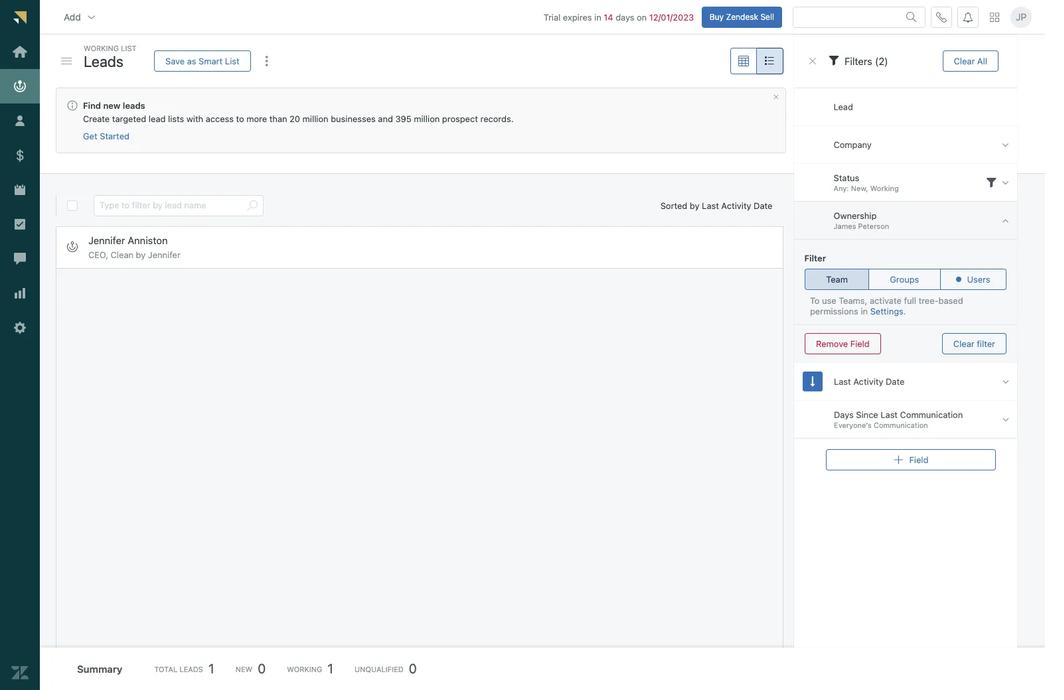 Task type: vqa. For each thing, say whether or not it's contained in the screenshot.
3rd angle down image from the bottom of the page
yes



Task type: locate. For each thing, give the bounding box(es) containing it.
0 vertical spatial search image
[[907, 12, 917, 22]]

0 vertical spatial by
[[690, 200, 700, 211]]

remove
[[816, 338, 848, 349]]

Type to filter by lead name field
[[100, 196, 242, 216]]

1 horizontal spatial jennifer
[[148, 249, 181, 260]]

working down chevron down image on the left
[[84, 44, 119, 52]]

field right add image
[[909, 455, 929, 465]]

peterson
[[859, 222, 890, 231]]

date
[[754, 200, 773, 211], [886, 376, 905, 387]]

1 vertical spatial filter fill image
[[987, 177, 997, 188]]

1 horizontal spatial working
[[287, 665, 322, 674]]

2 vertical spatial last
[[881, 410, 898, 420]]

in
[[595, 12, 602, 22], [861, 306, 868, 317]]

filter fill image
[[829, 55, 839, 66], [987, 177, 997, 188]]

buy zendesk sell
[[710, 12, 775, 22]]

get
[[83, 131, 97, 142]]

by right sorted in the right top of the page
[[690, 200, 700, 211]]

last for by
[[702, 200, 719, 211]]

list inside working list leads
[[121, 44, 137, 52]]

field
[[850, 338, 870, 349], [909, 455, 929, 465]]

filter
[[805, 253, 826, 264], [977, 338, 995, 349]]

add image
[[893, 455, 904, 466]]

1 vertical spatial field
[[909, 455, 929, 465]]

jennifer down anniston
[[148, 249, 181, 260]]

1 horizontal spatial by
[[690, 200, 700, 211]]

0 vertical spatial last
[[702, 200, 719, 211]]

by inside jennifer anniston ceo, clean by jennifer
[[136, 249, 146, 260]]

leads
[[123, 100, 145, 111]]

jennifer
[[88, 234, 125, 246], [148, 249, 181, 260]]

activity right sorted in the right top of the page
[[722, 200, 752, 211]]

angle up image
[[1003, 215, 1009, 226]]

angle down image
[[1003, 139, 1009, 150], [1003, 177, 1009, 188], [1003, 414, 1009, 425]]

1 vertical spatial list
[[225, 55, 240, 66]]

activate
[[870, 296, 902, 306]]

1 horizontal spatial leads
[[180, 665, 203, 674]]

395
[[396, 114, 412, 124]]

tree-
[[919, 296, 939, 306]]

leads
[[84, 52, 124, 70], [180, 665, 203, 674]]

million right 395
[[414, 114, 440, 124]]

communication up add image
[[874, 421, 928, 430]]

0 horizontal spatial date
[[754, 200, 773, 211]]

jp button
[[1011, 6, 1032, 28]]

lead
[[149, 114, 166, 124]]

zendesk image
[[11, 665, 29, 682]]

lists
[[168, 114, 184, 124]]

1 horizontal spatial 1
[[328, 662, 333, 677]]

1 vertical spatial last
[[834, 376, 851, 387]]

last right sorted in the right top of the page
[[702, 200, 719, 211]]

working right new 0
[[287, 665, 322, 674]]

clear left all
[[954, 55, 975, 66]]

1 horizontal spatial million
[[414, 114, 440, 124]]

1 vertical spatial in
[[861, 306, 868, 317]]

in left 14
[[595, 12, 602, 22]]

0 horizontal spatial filter
[[805, 253, 826, 264]]

working right new,
[[871, 184, 899, 193]]

2 vertical spatial working
[[287, 665, 322, 674]]

1 horizontal spatial list
[[225, 55, 240, 66]]

0
[[258, 662, 266, 677], [409, 662, 417, 677]]

0 vertical spatial leads
[[84, 52, 124, 70]]

0 horizontal spatial activity
[[722, 200, 752, 211]]

find
[[83, 100, 101, 111]]

0 vertical spatial activity
[[722, 200, 752, 211]]

smart
[[199, 55, 223, 66]]

search image
[[907, 12, 917, 22], [247, 201, 258, 211]]

handler image
[[61, 58, 72, 64]]

0 right unqualified
[[409, 662, 417, 677]]

1
[[209, 662, 214, 677], [328, 662, 333, 677]]

full
[[904, 296, 916, 306]]

0 horizontal spatial 1
[[209, 662, 214, 677]]

teams,
[[839, 296, 867, 306]]

2 horizontal spatial working
[[871, 184, 899, 193]]

0 horizontal spatial working
[[84, 44, 119, 52]]

0 horizontal spatial search image
[[247, 201, 258, 211]]

0 horizontal spatial list
[[121, 44, 137, 52]]

sell
[[761, 12, 775, 22]]

settings link
[[870, 306, 904, 318]]

activity
[[722, 200, 752, 211], [853, 376, 883, 387]]

to use teams, activate full tree-based permissions in
[[810, 296, 963, 317]]

clear down based
[[953, 338, 975, 349]]

add button
[[53, 4, 107, 30]]

1 horizontal spatial in
[[861, 306, 868, 317]]

last right 'long arrow down' image on the right bottom of the page
[[834, 376, 851, 387]]

last for since
[[881, 410, 898, 420]]

angle down image
[[1003, 376, 1009, 388]]

0 vertical spatial clear
[[954, 55, 975, 66]]

filter up team
[[805, 253, 826, 264]]

1 vertical spatial leads
[[180, 665, 203, 674]]

0 horizontal spatial in
[[595, 12, 602, 22]]

last inside days since last communication everyone's communication
[[881, 410, 898, 420]]

chevron down image
[[86, 12, 97, 22]]

bell image
[[963, 12, 974, 22]]

2 0 from the left
[[409, 662, 417, 677]]

as
[[187, 55, 196, 66]]

1 vertical spatial angle down image
[[1003, 177, 1009, 188]]

communication
[[900, 410, 963, 420], [874, 421, 928, 430]]

in left settings
[[861, 306, 868, 317]]

clear filter
[[953, 338, 995, 349]]

in inside to use teams, activate full tree-based permissions in
[[861, 306, 868, 317]]

1 vertical spatial working
[[871, 184, 899, 193]]

1 0 from the left
[[258, 662, 266, 677]]

clear
[[954, 55, 975, 66], [953, 338, 975, 349]]

0 horizontal spatial 0
[[258, 662, 266, 677]]

status any: new, working
[[834, 173, 899, 193]]

total
[[154, 665, 178, 674]]

working inside working 1
[[287, 665, 322, 674]]

2 vertical spatial angle down image
[[1003, 414, 1009, 425]]

leads inside total leads 1
[[180, 665, 203, 674]]

leads right handler image
[[84, 52, 124, 70]]

get started link
[[83, 131, 130, 142]]

1 horizontal spatial date
[[886, 376, 905, 387]]

working inside status any: new, working
[[871, 184, 899, 193]]

1 angle down image from the top
[[1003, 139, 1009, 150]]

3 angle down image from the top
[[1003, 414, 1009, 425]]

1 vertical spatial by
[[136, 249, 146, 260]]

filters (2)
[[845, 55, 888, 67]]

1 vertical spatial filter
[[977, 338, 995, 349]]

zendesk products image
[[990, 12, 1000, 22]]

0 horizontal spatial million
[[303, 114, 329, 124]]

activity up 'since'
[[853, 376, 883, 387]]

1 left unqualified
[[328, 662, 333, 677]]

since
[[856, 410, 878, 420]]

clear inside button
[[954, 55, 975, 66]]

jennifer up ceo,
[[88, 234, 125, 246]]

0 vertical spatial jennifer
[[88, 234, 125, 246]]

by down anniston
[[136, 249, 146, 260]]

0 horizontal spatial last
[[702, 200, 719, 211]]

by
[[690, 200, 700, 211], [136, 249, 146, 260]]

working inside working list leads
[[84, 44, 119, 52]]

0 vertical spatial filter fill image
[[829, 55, 839, 66]]

0 right "new"
[[258, 662, 266, 677]]

list up "leads"
[[121, 44, 137, 52]]

overflow vertical fill image
[[261, 56, 272, 66]]

ownership
[[834, 211, 877, 221]]

last
[[702, 200, 719, 211], [834, 376, 851, 387], [881, 410, 898, 420]]

long arrow down image
[[810, 376, 815, 388]]

buy zendesk sell button
[[702, 6, 783, 28]]

1 vertical spatial communication
[[874, 421, 928, 430]]

1 horizontal spatial 0
[[409, 662, 417, 677]]

1 horizontal spatial activity
[[853, 376, 883, 387]]

leads right total
[[180, 665, 203, 674]]

0 vertical spatial angle down image
[[1003, 139, 1009, 150]]

clear all button
[[943, 50, 999, 72]]

2 horizontal spatial last
[[881, 410, 898, 420]]

groups button
[[869, 269, 941, 290]]

1 vertical spatial clear
[[953, 338, 975, 349]]

working for leads
[[84, 44, 119, 52]]

last right 'since'
[[881, 410, 898, 420]]

0 horizontal spatial filter fill image
[[829, 55, 839, 66]]

0 horizontal spatial leads
[[84, 52, 124, 70]]

million
[[303, 114, 329, 124], [414, 114, 440, 124]]

0 vertical spatial communication
[[900, 410, 963, 420]]

filter down users
[[977, 338, 995, 349]]

0 vertical spatial filter
[[805, 253, 826, 264]]

lead
[[834, 101, 853, 112]]

status
[[834, 173, 860, 183]]

0 vertical spatial list
[[121, 44, 137, 52]]

list right smart
[[225, 55, 240, 66]]

1 left "new"
[[209, 662, 214, 677]]

communication up field button
[[900, 410, 963, 420]]

1 horizontal spatial field
[[909, 455, 929, 465]]

field right remove
[[850, 338, 870, 349]]

use
[[822, 296, 836, 306]]

settings .
[[870, 306, 906, 317]]

(2)
[[875, 55, 888, 67]]

jennifer anniston ceo, clean by jennifer
[[88, 234, 181, 260]]

0 horizontal spatial by
[[136, 249, 146, 260]]

everyone's
[[834, 421, 872, 430]]

clear inside 'button'
[[953, 338, 975, 349]]

0 vertical spatial working
[[84, 44, 119, 52]]

0 for new 0
[[258, 662, 266, 677]]

1 horizontal spatial filter
[[977, 338, 995, 349]]

20
[[290, 114, 300, 124]]

working
[[84, 44, 119, 52], [871, 184, 899, 193], [287, 665, 322, 674]]

0 horizontal spatial field
[[850, 338, 870, 349]]

million right 20
[[303, 114, 329, 124]]



Task type: describe. For each thing, give the bounding box(es) containing it.
unqualified
[[355, 665, 404, 674]]

.
[[904, 306, 906, 317]]

create
[[83, 114, 110, 124]]

sorted by last activity date
[[661, 200, 773, 211]]

unqualified 0
[[355, 662, 417, 677]]

clean
[[111, 249, 134, 260]]

2 1 from the left
[[328, 662, 333, 677]]

2 angle down image from the top
[[1003, 177, 1009, 188]]

cancel image
[[807, 56, 818, 66]]

to
[[236, 114, 244, 124]]

1 million from the left
[[303, 114, 329, 124]]

filters
[[845, 55, 872, 67]]

field button
[[826, 450, 996, 471]]

clear all
[[954, 55, 987, 66]]

sorted
[[661, 200, 688, 211]]

james
[[834, 222, 857, 231]]

targeted
[[112, 114, 146, 124]]

users button
[[940, 269, 1007, 290]]

and
[[378, 114, 393, 124]]

new
[[236, 665, 253, 674]]

anniston
[[128, 234, 168, 246]]

all
[[977, 55, 987, 66]]

clear for clear filter
[[953, 338, 975, 349]]

access
[[206, 114, 234, 124]]

remove field button
[[805, 333, 881, 355]]

to
[[810, 296, 820, 306]]

last activity date
[[834, 376, 905, 387]]

company
[[834, 139, 872, 150]]

2 million from the left
[[414, 114, 440, 124]]

settings
[[870, 306, 904, 317]]

list inside button
[[225, 55, 240, 66]]

businesses
[[331, 114, 376, 124]]

working for 1
[[287, 665, 322, 674]]

1 vertical spatial date
[[886, 376, 905, 387]]

1 horizontal spatial search image
[[907, 12, 917, 22]]

1 horizontal spatial last
[[834, 376, 851, 387]]

save
[[165, 55, 185, 66]]

leads image
[[67, 242, 78, 252]]

days
[[616, 12, 635, 22]]

leads inside working list leads
[[84, 52, 124, 70]]

info image
[[67, 100, 78, 111]]

zendesk
[[726, 12, 759, 22]]

add
[[64, 11, 81, 22]]

1 vertical spatial activity
[[853, 376, 883, 387]]

prospect
[[442, 114, 478, 124]]

any:
[[834, 184, 849, 193]]

1 1 from the left
[[209, 662, 214, 677]]

summary
[[77, 664, 122, 675]]

remove field
[[816, 338, 870, 349]]

total leads 1
[[154, 662, 214, 677]]

permissions
[[810, 306, 858, 317]]

0 vertical spatial in
[[595, 12, 602, 22]]

save as smart list
[[165, 55, 240, 66]]

based
[[939, 296, 963, 306]]

on
[[637, 12, 647, 22]]

team button
[[805, 269, 869, 290]]

new,
[[851, 184, 869, 193]]

clear filter button
[[942, 333, 1007, 355]]

new
[[103, 100, 121, 111]]

more
[[247, 114, 267, 124]]

buy
[[710, 12, 724, 22]]

filter inside clear filter 'button'
[[977, 338, 995, 349]]

cancel image
[[773, 94, 780, 101]]

find new leads create targeted lead lists with access to more than 20 million businesses and 395 million prospect records.
[[83, 100, 514, 124]]

with
[[187, 114, 203, 124]]

team
[[826, 274, 848, 285]]

0 vertical spatial date
[[754, 200, 773, 211]]

calls image
[[937, 12, 947, 22]]

users
[[967, 274, 990, 285]]

expires
[[563, 12, 592, 22]]

0 vertical spatial field
[[850, 338, 870, 349]]

days since last communication everyone's communication
[[834, 410, 963, 430]]

1 vertical spatial search image
[[247, 201, 258, 211]]

trial
[[544, 12, 561, 22]]

get started
[[83, 131, 130, 142]]

groups
[[890, 274, 920, 285]]

14
[[604, 12, 613, 22]]

0 for unqualified 0
[[409, 662, 417, 677]]

jp
[[1016, 11, 1027, 23]]

trial expires in 14 days on 12/01/2023
[[544, 12, 694, 22]]

12/01/2023
[[649, 12, 694, 22]]

than
[[270, 114, 287, 124]]

1 horizontal spatial filter fill image
[[987, 177, 997, 188]]

new 0
[[236, 662, 266, 677]]

working list leads
[[84, 44, 137, 70]]

ownership james peterson
[[834, 211, 890, 231]]

ceo,
[[88, 249, 108, 260]]

records.
[[481, 114, 514, 124]]

0 horizontal spatial jennifer
[[88, 234, 125, 246]]

days
[[834, 410, 854, 420]]

clear for clear all
[[954, 55, 975, 66]]

started
[[100, 131, 130, 142]]

save as smart list button
[[154, 50, 251, 72]]

working 1
[[287, 662, 333, 677]]

jennifer anniston link
[[88, 234, 168, 247]]

1 vertical spatial jennifer
[[148, 249, 181, 260]]



